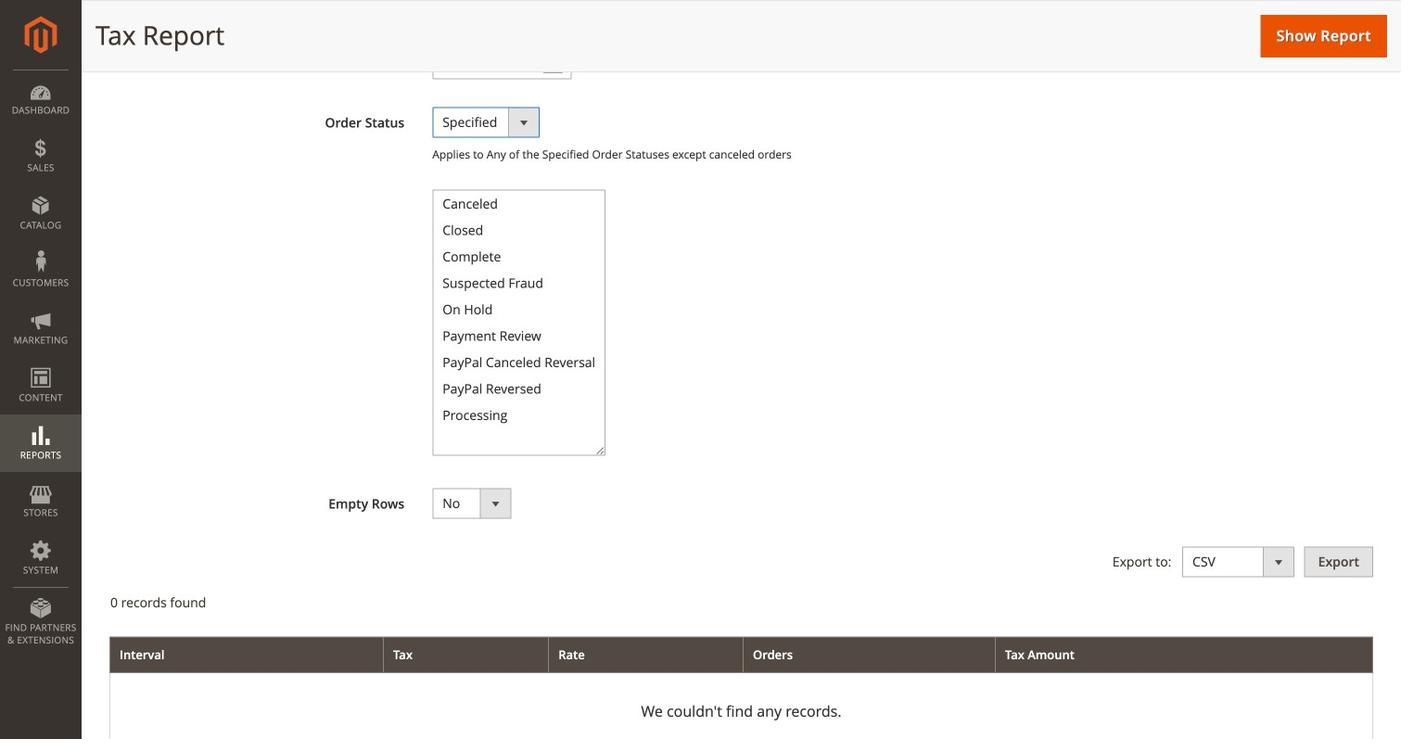Task type: vqa. For each thing, say whether or not it's contained in the screenshot.
the to text box
no



Task type: locate. For each thing, give the bounding box(es) containing it.
None text field
[[433, 0, 572, 21], [433, 49, 572, 79], [433, 0, 572, 21], [433, 49, 572, 79]]

menu bar
[[0, 70, 82, 656]]



Task type: describe. For each thing, give the bounding box(es) containing it.
magento admin panel image
[[25, 16, 57, 54]]



